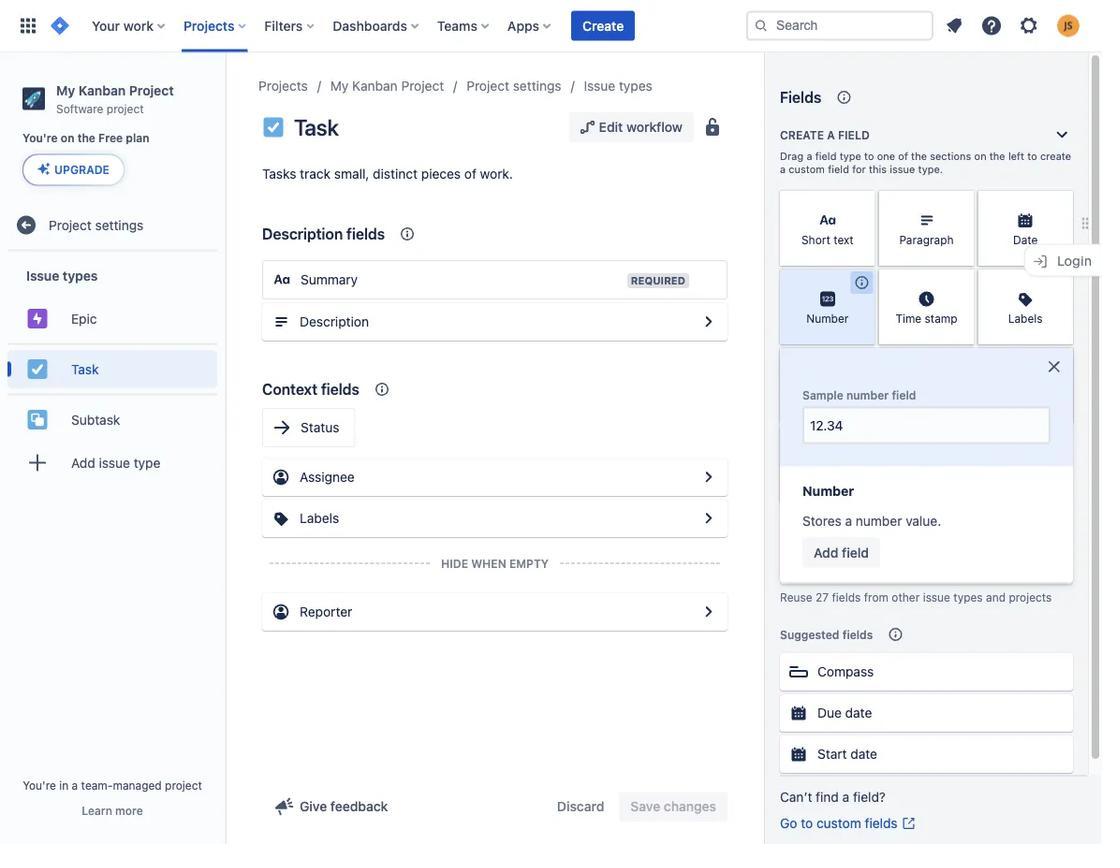 Task type: vqa. For each thing, say whether or not it's contained in the screenshot.
files,
no



Task type: locate. For each thing, give the bounding box(es) containing it.
reuse
[[780, 591, 813, 604]]

description up summary
[[262, 225, 343, 243]]

number right sample
[[847, 389, 889, 402]]

kanban up software at the top of page
[[78, 82, 126, 98]]

project up plan
[[107, 102, 144, 115]]

dialog containing number
[[780, 348, 1073, 583]]

a inside dialog
[[845, 513, 852, 529]]

2 more information image from the left
[[950, 272, 973, 294]]

3 open field configuration image from the top
[[698, 601, 720, 624]]

create for create a field
[[780, 128, 824, 141]]

1 horizontal spatial to
[[865, 150, 874, 163]]

left
[[1009, 150, 1025, 163]]

0 horizontal spatial project settings
[[49, 217, 144, 233]]

type inside drag a field type to one of the sections on the left to create a custom field for this issue type.
[[840, 150, 862, 163]]

projects up the sidebar navigation image
[[184, 18, 235, 33]]

type down subtask link
[[134, 455, 161, 471]]

1 horizontal spatial types
[[619, 78, 653, 94]]

more information image down create
[[1049, 193, 1071, 215]]

on right sections
[[975, 150, 987, 163]]

a right "drag"
[[807, 150, 813, 163]]

field for create
[[838, 128, 870, 141]]

issue inside button
[[99, 455, 130, 471]]

empty
[[509, 557, 549, 570]]

2 you're from the top
[[23, 779, 56, 792]]

1 vertical spatial project settings link
[[7, 206, 217, 244]]

number up sample
[[807, 312, 849, 325]]

task down epic
[[71, 361, 99, 377]]

free
[[98, 132, 123, 145]]

issue
[[890, 163, 915, 176], [99, 455, 130, 471], [923, 591, 951, 604]]

other
[[892, 591, 920, 604]]

labels inside labels 'button'
[[300, 511, 339, 526]]

the up 'type.'
[[911, 150, 927, 163]]

on
[[61, 132, 74, 145], [975, 150, 987, 163]]

issue types up epic
[[26, 268, 98, 283]]

1 vertical spatial date
[[851, 747, 878, 762]]

more information about the context fields image for context fields
[[371, 378, 393, 401]]

on up 'upgrade' button
[[61, 132, 74, 145]]

1 horizontal spatial more information image
[[950, 272, 973, 294]]

kanban for my kanban project software project
[[78, 82, 126, 98]]

0 vertical spatial issue
[[584, 78, 616, 94]]

url
[[916, 469, 938, 482]]

time
[[896, 312, 922, 325]]

1 horizontal spatial kanban
[[352, 78, 398, 94]]

description for description fields
[[262, 225, 343, 243]]

of left work.
[[464, 166, 477, 182]]

projects
[[1009, 591, 1052, 604]]

1 horizontal spatial type
[[840, 150, 862, 163]]

1 you're from the top
[[22, 132, 58, 145]]

custom down can't find a field?
[[817, 816, 861, 832]]

1 vertical spatial issue
[[26, 268, 59, 283]]

project up plan
[[129, 82, 174, 98]]

from
[[864, 591, 889, 604]]

settings down apps dropdown button
[[513, 78, 562, 94]]

my up software at the top of page
[[56, 82, 75, 98]]

0 vertical spatial number
[[807, 312, 849, 325]]

2 horizontal spatial issue
[[923, 591, 951, 604]]

issue types
[[584, 78, 653, 94], [26, 268, 98, 283]]

1 horizontal spatial add
[[814, 545, 839, 561]]

1 vertical spatial issue
[[99, 455, 130, 471]]

0 horizontal spatial settings
[[95, 217, 144, 233]]

your profile and settings image
[[1057, 15, 1080, 37]]

work
[[123, 18, 154, 33]]

settings down upgrade on the left of the page
[[95, 217, 144, 233]]

custom
[[789, 163, 825, 176], [817, 816, 861, 832]]

0 horizontal spatial project settings link
[[7, 206, 217, 244]]

1 vertical spatial of
[[464, 166, 477, 182]]

issue right other
[[923, 591, 951, 604]]

0 vertical spatial custom
[[789, 163, 825, 176]]

1 vertical spatial number
[[856, 513, 902, 529]]

add issue type
[[71, 455, 161, 471]]

more information about the fields image
[[833, 86, 855, 109]]

create for create
[[583, 18, 624, 33]]

0 vertical spatial task
[[294, 114, 339, 140]]

my inside my kanban project link
[[330, 78, 349, 94]]

project settings link
[[467, 75, 562, 97], [7, 206, 217, 244]]

filters
[[264, 18, 303, 33]]

to up this
[[865, 150, 874, 163]]

1 horizontal spatial my
[[330, 78, 349, 94]]

0 vertical spatial more information about the context fields image
[[396, 223, 419, 245]]

1 horizontal spatial of
[[898, 150, 908, 163]]

fields up status
[[321, 381, 360, 399]]

labels down assignee
[[300, 511, 339, 526]]

1 vertical spatial description
[[300, 314, 369, 330]]

0 horizontal spatial add
[[71, 455, 95, 471]]

project right managed
[[165, 779, 202, 792]]

1 vertical spatial labels
[[300, 511, 339, 526]]

2 horizontal spatial types
[[954, 591, 983, 604]]

labels down date
[[1008, 312, 1043, 325]]

issue down subtask link
[[99, 455, 130, 471]]

1 vertical spatial add
[[814, 545, 839, 561]]

0 horizontal spatial more information image
[[851, 272, 874, 294]]

1 vertical spatial types
[[63, 268, 98, 283]]

to right go
[[801, 816, 813, 832]]

1 horizontal spatial create
[[780, 128, 824, 141]]

custom down "drag"
[[789, 163, 825, 176]]

issue inside drag a field type to one of the sections on the left to create a custom field for this issue type.
[[890, 163, 915, 176]]

Search field
[[746, 11, 934, 41]]

0 horizontal spatial create
[[583, 18, 624, 33]]

0 vertical spatial settings
[[513, 78, 562, 94]]

issue up epic link
[[26, 268, 59, 283]]

value.
[[906, 513, 941, 529]]

0 horizontal spatial on
[[61, 132, 74, 145]]

0 horizontal spatial issue types
[[26, 268, 98, 283]]

for
[[852, 163, 866, 176]]

date right due
[[845, 706, 872, 721]]

field
[[838, 128, 870, 141], [815, 150, 837, 163], [828, 163, 849, 176], [892, 389, 916, 402], [842, 545, 869, 561]]

field for sample
[[892, 389, 916, 402]]

1 horizontal spatial task
[[294, 114, 339, 140]]

issue down one
[[890, 163, 915, 176]]

task right issue type icon
[[294, 114, 339, 140]]

when
[[471, 557, 507, 570]]

types up edit workflow
[[619, 78, 653, 94]]

1 open field configuration image from the top
[[698, 466, 720, 489]]

0 vertical spatial labels
[[1008, 312, 1043, 325]]

issue types link
[[584, 75, 653, 97]]

0 vertical spatial you're
[[22, 132, 58, 145]]

one
[[877, 150, 896, 163]]

add inside group
[[71, 455, 95, 471]]

1 horizontal spatial the
[[911, 150, 927, 163]]

field up for
[[838, 128, 870, 141]]

field?
[[853, 790, 886, 805]]

0 vertical spatial create
[[583, 18, 624, 33]]

0 vertical spatial add
[[71, 455, 95, 471]]

notifications image
[[943, 15, 966, 37]]

1 vertical spatial type
[[134, 455, 161, 471]]

open field configuration image inside reporter "button"
[[698, 601, 720, 624]]

learn more button
[[82, 804, 143, 819]]

track
[[300, 166, 331, 182]]

0 vertical spatial date
[[845, 706, 872, 721]]

1 horizontal spatial project settings
[[467, 78, 562, 94]]

0 horizontal spatial issue
[[26, 268, 59, 283]]

issue types up edit
[[584, 78, 653, 94]]

0 horizontal spatial projects
[[184, 18, 235, 33]]

project settings down upgrade on the left of the page
[[49, 217, 144, 233]]

open field configuration image inside assignee button
[[698, 466, 720, 489]]

my inside my kanban project software project
[[56, 82, 75, 98]]

project settings down apps
[[467, 78, 562, 94]]

types left and
[[954, 591, 983, 604]]

1 vertical spatial project
[[165, 779, 202, 792]]

2 vertical spatial open field configuration image
[[698, 601, 720, 624]]

more information about the context fields image down the distinct
[[396, 223, 419, 245]]

labels
[[1008, 312, 1043, 325], [300, 511, 339, 526]]

more information image
[[851, 193, 874, 215], [950, 193, 973, 215], [1049, 193, 1071, 215], [1049, 272, 1071, 294]]

1 vertical spatial task
[[71, 361, 99, 377]]

1 vertical spatial you're
[[23, 779, 56, 792]]

the left "left"
[[990, 150, 1006, 163]]

the
[[77, 132, 95, 145], [911, 150, 927, 163], [990, 150, 1006, 163]]

field left for
[[828, 163, 849, 176]]

this
[[869, 163, 887, 176]]

issue up edit
[[584, 78, 616, 94]]

drag a field type to one of the sections on the left to create a custom field for this issue type.
[[780, 150, 1072, 176]]

types for issue types link
[[619, 78, 653, 94]]

of right one
[[898, 150, 908, 163]]

0 vertical spatial projects
[[184, 18, 235, 33]]

close image
[[1043, 356, 1066, 378]]

learn more
[[82, 805, 143, 818]]

issue inside group
[[26, 268, 59, 283]]

0 vertical spatial of
[[898, 150, 908, 163]]

1 vertical spatial custom
[[817, 816, 861, 832]]

field for drag
[[815, 150, 837, 163]]

1 vertical spatial open field configuration image
[[698, 508, 720, 530]]

1 vertical spatial issue types
[[26, 268, 98, 283]]

1 vertical spatial more information about the context fields image
[[371, 378, 393, 401]]

hide when empty
[[441, 557, 549, 570]]

my right projects link
[[330, 78, 349, 94]]

dependent dropdown
[[799, 461, 857, 490]]

paragraph
[[900, 233, 954, 246]]

0 horizontal spatial of
[[464, 166, 477, 182]]

go to custom fields
[[780, 816, 898, 832]]

0 horizontal spatial types
[[63, 268, 98, 283]]

create up "drag"
[[780, 128, 824, 141]]

create up issue types link
[[583, 18, 624, 33]]

kanban down primary element on the top of page
[[352, 78, 398, 94]]

1 horizontal spatial issue
[[890, 163, 915, 176]]

number left value.
[[856, 513, 902, 529]]

0 vertical spatial types
[[619, 78, 653, 94]]

kanban for my kanban project
[[352, 78, 398, 94]]

time stamp
[[896, 312, 958, 325]]

create inside the create button
[[583, 18, 624, 33]]

filters button
[[259, 11, 322, 41]]

issue type icon image
[[262, 116, 285, 139]]

kanban inside my kanban project software project
[[78, 82, 126, 98]]

open field configuration image inside labels 'button'
[[698, 508, 720, 530]]

types inside group
[[63, 268, 98, 283]]

type up for
[[840, 150, 862, 163]]

reporter button
[[262, 594, 728, 631]]

0 vertical spatial project settings
[[467, 78, 562, 94]]

suggested
[[780, 628, 840, 642]]

you're left in
[[23, 779, 56, 792]]

epic link
[[7, 300, 217, 337]]

apps
[[508, 18, 540, 33]]

to right "left"
[[1028, 150, 1038, 163]]

number
[[807, 312, 849, 325], [803, 483, 854, 499]]

more information image down sections
[[950, 193, 973, 215]]

0 horizontal spatial labels
[[300, 511, 339, 526]]

more information image up close image
[[1049, 272, 1071, 294]]

0 horizontal spatial my
[[56, 82, 75, 98]]

2 vertical spatial issue
[[923, 591, 951, 604]]

more information image down for
[[851, 193, 874, 215]]

open field configuration image for labels
[[698, 508, 720, 530]]

more information image for short text
[[851, 193, 874, 215]]

you're
[[22, 132, 58, 145], [23, 779, 56, 792]]

project down teams dropdown button
[[467, 78, 509, 94]]

and
[[986, 591, 1006, 604]]

more information image up stamp
[[950, 272, 973, 294]]

open field configuration image for assignee
[[698, 466, 720, 489]]

stores a number value.
[[803, 513, 941, 529]]

field up sample number field "number field"
[[892, 389, 916, 402]]

fields right all
[[835, 533, 864, 547]]

issue inside issue types link
[[584, 78, 616, 94]]

create button
[[571, 11, 635, 41]]

date right start
[[851, 747, 878, 762]]

0 horizontal spatial kanban
[[78, 82, 126, 98]]

1 horizontal spatial more information about the context fields image
[[396, 223, 419, 245]]

reporter
[[300, 605, 352, 620]]

0 horizontal spatial to
[[801, 816, 813, 832]]

0 horizontal spatial task
[[71, 361, 99, 377]]

1 horizontal spatial issue
[[584, 78, 616, 94]]

sidebar navigation image
[[204, 75, 245, 112]]

0 vertical spatial open field configuration image
[[698, 466, 720, 489]]

project
[[107, 102, 144, 115], [165, 779, 202, 792]]

1 vertical spatial projects
[[259, 78, 308, 94]]

1 horizontal spatial project
[[165, 779, 202, 792]]

project
[[401, 78, 444, 94], [467, 78, 509, 94], [129, 82, 174, 98], [49, 217, 92, 233]]

issue for group containing issue types
[[26, 268, 59, 283]]

short text
[[802, 233, 854, 246]]

1 vertical spatial number
[[803, 483, 854, 499]]

description
[[262, 225, 343, 243], [300, 314, 369, 330]]

description button
[[262, 303, 728, 341]]

your work
[[92, 18, 154, 33]]

banner
[[0, 0, 1102, 52]]

1 horizontal spatial projects
[[259, 78, 308, 94]]

1 horizontal spatial project settings link
[[467, 75, 562, 97]]

projects for projects popup button
[[184, 18, 235, 33]]

the left free
[[77, 132, 95, 145]]

to
[[865, 150, 874, 163], [1028, 150, 1038, 163], [801, 816, 813, 832]]

description inside button
[[300, 314, 369, 330]]

0 horizontal spatial type
[[134, 455, 161, 471]]

more information about the suggested fields image
[[884, 624, 907, 646]]

on inside drag a field type to one of the sections on the left to create a custom field for this issue type.
[[975, 150, 987, 163]]

field right all
[[842, 545, 869, 561]]

add issue type button
[[7, 444, 217, 482]]

projects up issue type icon
[[259, 78, 308, 94]]

kanban
[[352, 78, 398, 94], [78, 82, 126, 98]]

more information about the context fields image right context fields
[[371, 378, 393, 401]]

1 horizontal spatial settings
[[513, 78, 562, 94]]

0 vertical spatial description
[[262, 225, 343, 243]]

1 vertical spatial on
[[975, 150, 987, 163]]

2 horizontal spatial the
[[990, 150, 1006, 163]]

more information image for date
[[1049, 193, 1071, 215]]

project settings link down upgrade on the left of the page
[[7, 206, 217, 244]]

0 vertical spatial issue types
[[584, 78, 653, 94]]

0 horizontal spatial project
[[107, 102, 144, 115]]

0 vertical spatial project
[[107, 102, 144, 115]]

my kanban project link
[[330, 75, 444, 97]]

custom inside drag a field type to one of the sections on the left to create a custom field for this issue type.
[[789, 163, 825, 176]]

description for description
[[300, 314, 369, 330]]

1 horizontal spatial on
[[975, 150, 987, 163]]

project settings link down apps
[[467, 75, 562, 97]]

add for add issue type
[[71, 455, 95, 471]]

projects inside popup button
[[184, 18, 235, 33]]

add inside dialog
[[814, 545, 839, 561]]

group
[[7, 251, 217, 493]]

open field configuration image
[[698, 466, 720, 489], [698, 508, 720, 530], [698, 601, 720, 624]]

of inside drag a field type to one of the sections on the left to create a custom field for this issue type.
[[898, 150, 908, 163]]

start date button
[[780, 736, 1073, 774]]

0 horizontal spatial the
[[77, 132, 95, 145]]

issue for issue types link
[[584, 78, 616, 94]]

types up epic
[[63, 268, 98, 283]]

more information image down "text"
[[851, 272, 874, 294]]

more information image
[[851, 272, 874, 294], [950, 272, 973, 294]]

dialog
[[780, 348, 1073, 583]]

project settings
[[467, 78, 562, 94], [49, 217, 144, 233]]

you're up 'upgrade' button
[[22, 132, 58, 145]]

more information about the context fields image
[[396, 223, 419, 245], [371, 378, 393, 401]]

project down 'upgrade' button
[[49, 217, 92, 233]]

number down dependent
[[803, 483, 854, 499]]

a right in
[[72, 779, 78, 792]]

0 horizontal spatial issue
[[99, 455, 130, 471]]

field down create a field
[[815, 150, 837, 163]]

appswitcher icon image
[[17, 15, 39, 37]]

0 vertical spatial type
[[840, 150, 862, 163]]

you're for you're on the free plan
[[22, 132, 58, 145]]

type inside button
[[134, 455, 161, 471]]

0 vertical spatial issue
[[890, 163, 915, 176]]

description down summary
[[300, 314, 369, 330]]

0 horizontal spatial more information about the context fields image
[[371, 378, 393, 401]]

your
[[92, 18, 120, 33]]

due
[[818, 706, 842, 721]]

1 horizontal spatial issue types
[[584, 78, 653, 94]]

date
[[1013, 233, 1038, 246]]

2 open field configuration image from the top
[[698, 508, 720, 530]]

required
[[631, 275, 686, 287]]

1 vertical spatial create
[[780, 128, 824, 141]]

fields left this link will be opened in a new tab icon
[[865, 816, 898, 832]]

fields
[[347, 225, 385, 243], [321, 381, 360, 399], [835, 533, 864, 547], [832, 591, 861, 604], [843, 628, 873, 642], [865, 816, 898, 832]]

search
[[780, 533, 817, 547]]

a down more information about the fields icon
[[827, 128, 835, 141]]

fields right 27 at the right
[[832, 591, 861, 604]]

pieces
[[421, 166, 461, 182]]

a right stores
[[845, 513, 852, 529]]

to inside go to custom fields link
[[801, 816, 813, 832]]

tasks
[[262, 166, 296, 182]]



Task type: describe. For each thing, give the bounding box(es) containing it.
description fields
[[262, 225, 385, 243]]

upgrade
[[54, 163, 110, 176]]

a right 'find'
[[843, 790, 850, 805]]

your work button
[[86, 11, 172, 41]]

workflow
[[627, 119, 683, 135]]

0 vertical spatial on
[[61, 132, 74, 145]]

add issue type image
[[26, 452, 49, 474]]

more information image for labels
[[1049, 272, 1071, 294]]

sample
[[803, 389, 844, 402]]

group containing issue types
[[7, 251, 217, 493]]

add field button
[[803, 538, 880, 568]]

create a field
[[780, 128, 870, 141]]

more information image for paragraph
[[950, 193, 973, 215]]

you're for you're in a team-managed project
[[23, 779, 56, 792]]

discard button
[[546, 792, 616, 822]]

distinct
[[373, 166, 418, 182]]

open field configuration image for reporter
[[698, 601, 720, 624]]

go to custom fields link
[[780, 815, 917, 834]]

no restrictions image
[[702, 116, 724, 139]]

can't
[[780, 790, 812, 805]]

dropdown
[[801, 477, 854, 490]]

create
[[1041, 150, 1072, 163]]

27
[[816, 591, 829, 604]]

edit workflow
[[599, 119, 683, 135]]

drag
[[780, 150, 804, 163]]

sections
[[930, 150, 972, 163]]

status
[[301, 420, 339, 436]]

task inside task link
[[71, 361, 99, 377]]

epic
[[71, 311, 97, 326]]

Type to search all fields text field
[[782, 551, 1049, 584]]

project inside my kanban project software project
[[107, 102, 144, 115]]

project inside my kanban project software project
[[129, 82, 174, 98]]

dashboards button
[[327, 11, 426, 41]]

learn
[[82, 805, 112, 818]]

1 vertical spatial settings
[[95, 217, 144, 233]]

subtask
[[71, 412, 120, 428]]

date for start date
[[851, 747, 878, 762]]

0 vertical spatial number
[[847, 389, 889, 402]]

team-
[[81, 779, 113, 792]]

compass button
[[780, 654, 1073, 691]]

software
[[56, 102, 103, 115]]

fields up summary
[[347, 225, 385, 243]]

banner containing your work
[[0, 0, 1102, 52]]

search image
[[754, 18, 769, 33]]

2 horizontal spatial to
[[1028, 150, 1038, 163]]

labels button
[[262, 500, 728, 538]]

0 vertical spatial project settings link
[[467, 75, 562, 97]]

field inside add field button
[[842, 545, 869, 561]]

1 more information image from the left
[[851, 272, 874, 294]]

people
[[1008, 390, 1044, 404]]

in
[[59, 779, 69, 792]]

subtask link
[[7, 401, 217, 439]]

fields left more information about the suggested fields image
[[843, 628, 873, 642]]

stamp
[[925, 312, 958, 325]]

2 vertical spatial types
[[954, 591, 983, 604]]

type.
[[918, 163, 943, 176]]

projects for projects link
[[259, 78, 308, 94]]

start
[[818, 747, 847, 762]]

settings image
[[1018, 15, 1041, 37]]

projects button
[[178, 11, 253, 41]]

dependent
[[799, 461, 857, 474]]

assignee button
[[262, 459, 728, 496]]

more information about the context fields image for description fields
[[396, 223, 419, 245]]

jira software image
[[49, 15, 71, 37]]

open field configuration image
[[698, 311, 720, 333]]

search all fields
[[780, 533, 864, 547]]

dashboards
[[333, 18, 407, 33]]

task group
[[7, 343, 217, 394]]

my for my kanban project software project
[[56, 82, 75, 98]]

types for group containing issue types
[[63, 268, 98, 283]]

assignee
[[300, 470, 355, 485]]

summary
[[301, 272, 358, 288]]

Sample number field number field
[[805, 409, 1049, 443]]

small,
[[334, 166, 369, 182]]

find
[[816, 790, 839, 805]]

context
[[262, 381, 317, 399]]

you're on the free plan
[[22, 132, 149, 145]]

suggested fields
[[780, 628, 873, 642]]

reuse 27 fields from other issue types and projects
[[780, 591, 1052, 604]]

help image
[[981, 15, 1003, 37]]

all
[[820, 533, 832, 547]]

my kanban project
[[330, 78, 444, 94]]

task link
[[7, 351, 217, 388]]

edit
[[599, 119, 623, 135]]

give feedback button
[[262, 792, 399, 822]]

give
[[300, 799, 327, 815]]

1 horizontal spatial labels
[[1008, 312, 1043, 325]]

primary element
[[11, 0, 746, 52]]

this link will be opened in a new tab image
[[902, 817, 917, 832]]

sample number field
[[803, 389, 916, 402]]

give feedback
[[300, 799, 388, 815]]

add for add field
[[814, 545, 839, 561]]

plan
[[126, 132, 149, 145]]

edit workflow button
[[569, 112, 694, 142]]

my for my kanban project
[[330, 78, 349, 94]]

tasks track small, distinct pieces of work.
[[262, 166, 513, 182]]

short
[[802, 233, 831, 246]]

teams
[[437, 18, 478, 33]]

projects link
[[259, 75, 308, 97]]

jira software image
[[49, 15, 71, 37]]

due date
[[818, 706, 872, 721]]

fields
[[780, 89, 822, 106]]

managed
[[113, 779, 162, 792]]

discard
[[557, 799, 605, 815]]

can't find a field?
[[780, 790, 886, 805]]

due date button
[[780, 695, 1073, 732]]

date for due date
[[845, 706, 872, 721]]

number inside dialog
[[803, 483, 854, 499]]

1 vertical spatial project settings
[[49, 217, 144, 233]]

more
[[115, 805, 143, 818]]

a down "drag"
[[780, 163, 786, 176]]

hide
[[441, 557, 468, 570]]

project down teams
[[401, 78, 444, 94]]



